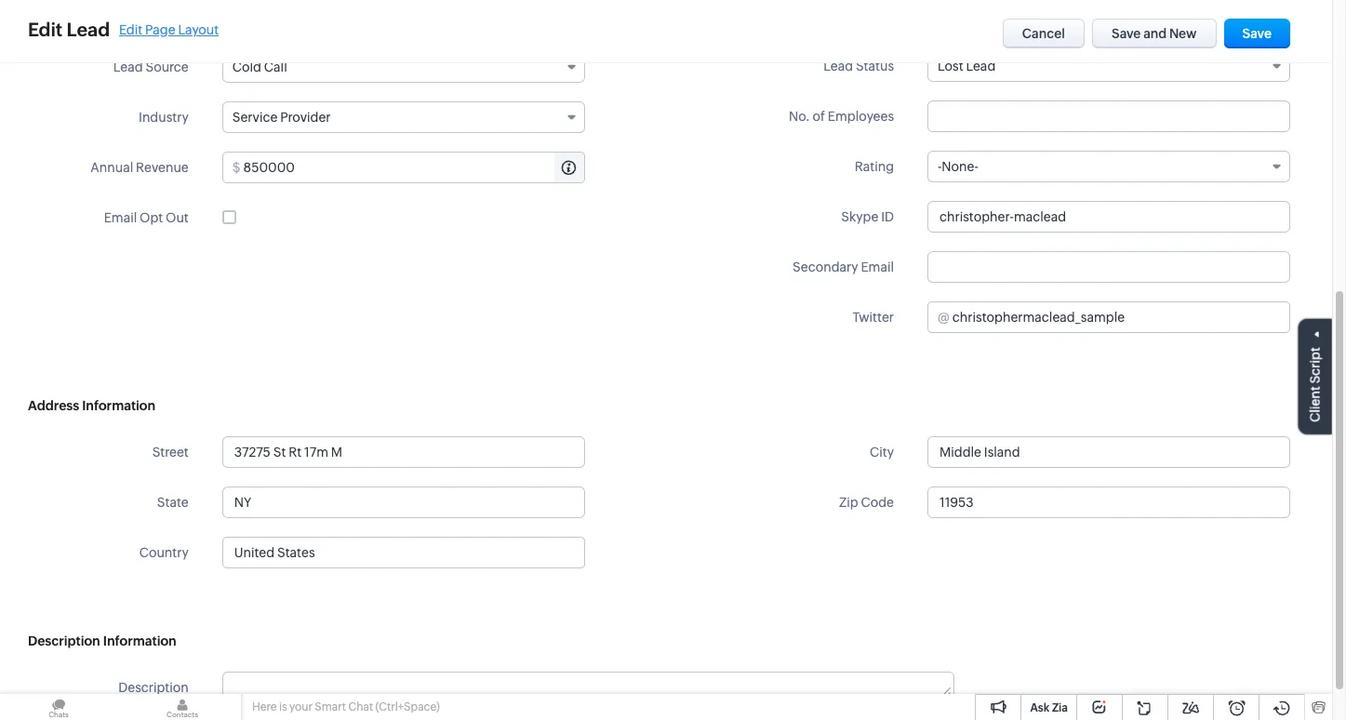Task type: vqa. For each thing, say whether or not it's contained in the screenshot.
Your
yes



Task type: describe. For each thing, give the bounding box(es) containing it.
lead status
[[824, 59, 894, 74]]

ask zia
[[1031, 702, 1068, 715]]

edit lead edit page layout
[[28, 19, 219, 40]]

twitter
[[853, 310, 894, 325]]

chat
[[348, 701, 373, 714]]

Lost Lead field
[[928, 50, 1291, 82]]

client script
[[1309, 347, 1323, 422]]

opt
[[140, 210, 163, 225]]

description information
[[28, 634, 177, 649]]

secondary
[[793, 260, 859, 275]]

@
[[938, 310, 950, 325]]

of
[[813, 109, 826, 124]]

description for description
[[118, 680, 189, 695]]

lead down edit lead edit page layout
[[113, 60, 143, 74]]

information for description information
[[103, 634, 177, 649]]

source
[[146, 60, 189, 74]]

save for save
[[1243, 26, 1272, 41]]

description for description information
[[28, 634, 100, 649]]

cold
[[232, 60, 261, 74]]

street
[[152, 445, 189, 460]]

revenue
[[136, 160, 189, 175]]

status
[[856, 59, 894, 74]]

annual revenue
[[91, 160, 189, 175]]

lost
[[938, 59, 964, 74]]

mobile
[[147, 9, 189, 24]]

information for address information
[[82, 398, 156, 413]]

save for save and new
[[1112, 26, 1141, 41]]

cold call
[[232, 60, 287, 74]]

save button
[[1224, 19, 1291, 48]]

is
[[279, 701, 287, 714]]

here
[[252, 701, 277, 714]]

call
[[264, 60, 287, 74]]

zip
[[839, 495, 859, 510]]

page
[[145, 22, 176, 37]]

industry
[[139, 110, 189, 125]]

0 horizontal spatial edit
[[28, 19, 63, 40]]

here is your smart chat (ctrl+space)
[[252, 701, 440, 714]]

-none-
[[938, 159, 979, 174]]

your
[[289, 701, 313, 714]]

no. of employees
[[789, 109, 894, 124]]

annual
[[91, 160, 133, 175]]

email opt out
[[104, 210, 189, 225]]

layout
[[178, 22, 219, 37]]

lead inside field
[[966, 59, 996, 74]]

cancel
[[1023, 26, 1066, 41]]



Task type: locate. For each thing, give the bounding box(es) containing it.
service provider
[[232, 110, 331, 125]]

Service Provider field
[[222, 101, 585, 133]]

email left opt
[[104, 210, 137, 225]]

email
[[104, 210, 137, 225], [861, 260, 894, 275]]

save and new button
[[1093, 19, 1217, 48]]

employees
[[828, 109, 894, 124]]

skype
[[842, 209, 879, 224]]

lead right "lost"
[[966, 59, 996, 74]]

code
[[861, 495, 894, 510]]

0 horizontal spatial save
[[1112, 26, 1141, 41]]

1 vertical spatial description
[[118, 680, 189, 695]]

ask
[[1031, 702, 1050, 715]]

secondary email
[[793, 260, 894, 275]]

save and new
[[1112, 26, 1197, 41]]

lead source
[[113, 60, 189, 74]]

1 horizontal spatial save
[[1243, 26, 1272, 41]]

rating
[[855, 159, 894, 174]]

1 vertical spatial information
[[103, 634, 177, 649]]

script
[[1309, 347, 1323, 384]]

-None- field
[[928, 151, 1291, 182]]

cancel button
[[1003, 19, 1085, 48]]

zip code
[[839, 495, 894, 510]]

address
[[28, 398, 79, 413]]

id
[[882, 209, 894, 224]]

0 vertical spatial email
[[104, 210, 137, 225]]

chats image
[[0, 694, 117, 720]]

save left the and
[[1112, 26, 1141, 41]]

provider
[[280, 110, 331, 125]]

0 horizontal spatial description
[[28, 634, 100, 649]]

1 save from the left
[[1112, 26, 1141, 41]]

email up twitter
[[861, 260, 894, 275]]

address information
[[28, 398, 156, 413]]

0 horizontal spatial email
[[104, 210, 137, 225]]

1 vertical spatial email
[[861, 260, 894, 275]]

description
[[28, 634, 100, 649], [118, 680, 189, 695]]

no.
[[789, 109, 810, 124]]

none-
[[942, 159, 979, 174]]

1 horizontal spatial description
[[118, 680, 189, 695]]

client
[[1309, 386, 1323, 422]]

new
[[1170, 26, 1197, 41]]

information
[[82, 398, 156, 413], [103, 634, 177, 649]]

state
[[157, 495, 189, 510]]

1 horizontal spatial edit
[[119, 22, 143, 37]]

city
[[870, 445, 894, 460]]

None text field
[[928, 101, 1291, 132], [243, 153, 584, 182], [928, 251, 1291, 283], [222, 437, 585, 468], [223, 538, 584, 568], [223, 673, 954, 703], [928, 101, 1291, 132], [243, 153, 584, 182], [928, 251, 1291, 283], [222, 437, 585, 468], [223, 538, 584, 568], [223, 673, 954, 703]]

edit
[[28, 19, 63, 40], [119, 22, 143, 37]]

edit inside edit lead edit page layout
[[119, 22, 143, 37]]

description down description information
[[118, 680, 189, 695]]

Cold Call field
[[222, 51, 585, 83]]

None field
[[223, 538, 584, 568]]

skype id
[[842, 209, 894, 224]]

edit page layout link
[[119, 22, 219, 37]]

None text field
[[928, 0, 1291, 32], [222, 1, 585, 33], [928, 201, 1291, 233], [953, 302, 1290, 332], [928, 437, 1291, 468], [222, 487, 585, 518], [928, 487, 1291, 518], [928, 0, 1291, 32], [222, 1, 585, 33], [928, 201, 1291, 233], [953, 302, 1290, 332], [928, 437, 1291, 468], [222, 487, 585, 518], [928, 487, 1291, 518]]

save right new
[[1243, 26, 1272, 41]]

information up the contacts image
[[103, 634, 177, 649]]

lead left status
[[824, 59, 854, 74]]

0 vertical spatial information
[[82, 398, 156, 413]]

lead left page
[[67, 19, 110, 40]]

information right address
[[82, 398, 156, 413]]

(ctrl+space)
[[376, 701, 440, 714]]

1 horizontal spatial email
[[861, 260, 894, 275]]

smart
[[315, 701, 346, 714]]

country
[[139, 545, 189, 560]]

and
[[1144, 26, 1167, 41]]

0 vertical spatial description
[[28, 634, 100, 649]]

out
[[166, 210, 189, 225]]

save
[[1112, 26, 1141, 41], [1243, 26, 1272, 41]]

lead
[[67, 19, 110, 40], [824, 59, 854, 74], [966, 59, 996, 74], [113, 60, 143, 74]]

$
[[232, 160, 241, 175]]

zia
[[1053, 702, 1068, 715]]

contacts image
[[124, 694, 241, 720]]

-
[[938, 159, 942, 174]]

service
[[232, 110, 278, 125]]

2 save from the left
[[1243, 26, 1272, 41]]

description up "chats" image
[[28, 634, 100, 649]]

lost lead
[[938, 59, 996, 74]]



